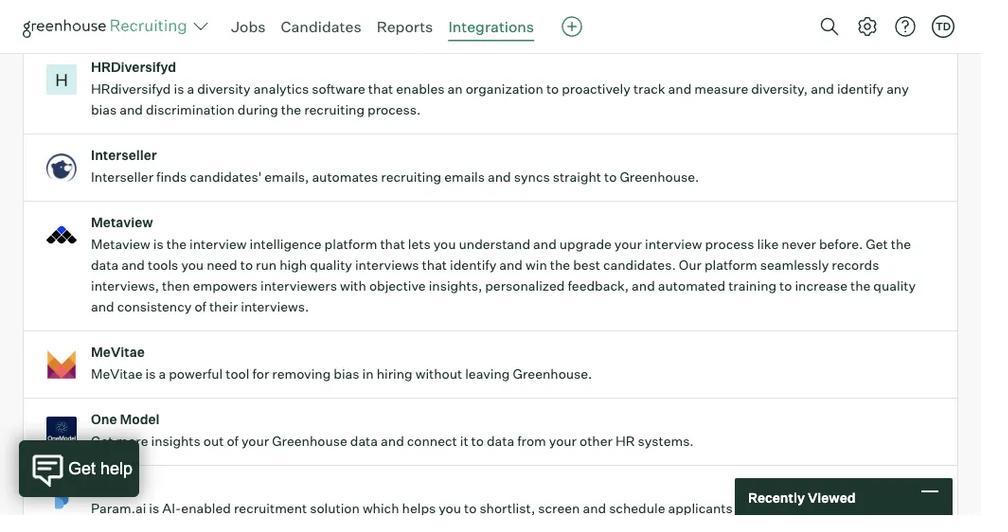 Task type: locate. For each thing, give the bounding box(es) containing it.
1 horizontal spatial interview
[[645, 236, 702, 253]]

0 vertical spatial identify
[[837, 81, 884, 97]]

0 horizontal spatial recruiting
[[304, 102, 365, 118]]

candidates'
[[190, 169, 262, 185]]

lets
[[408, 236, 431, 253]]

hrdiversifyd hrdiversifyd is a diversity analytics software that enables an organization to proactively track and measure diversity, and identify any bias and discrimination during the recruiting process.
[[91, 59, 909, 118]]

powerful
[[169, 366, 223, 382]]

interview up the our on the right of the page
[[645, 236, 702, 253]]

like
[[757, 236, 779, 253]]

replicate
[[358, 13, 412, 30]]

2 vertical spatial a
[[159, 366, 166, 382]]

interseller up finds
[[91, 147, 157, 164]]

interviews,
[[91, 278, 159, 294]]

your up 'candidates.'
[[615, 236, 642, 253]]

1 vertical spatial identify
[[450, 257, 496, 273]]

high
[[280, 257, 307, 273]]

and
[[668, 81, 692, 97], [811, 81, 834, 97], [120, 102, 143, 118], [488, 169, 511, 185], [533, 236, 557, 253], [121, 257, 145, 273], [499, 257, 523, 273], [632, 278, 655, 294], [91, 299, 114, 315], [381, 433, 404, 450]]

more
[[116, 433, 148, 450]]

their
[[209, 299, 238, 315]]

1 horizontal spatial greenhouse.
[[620, 169, 699, 185]]

that down the lets
[[422, 257, 447, 273]]

interseller
[[91, 147, 157, 164], [91, 169, 153, 185]]

without
[[415, 366, 462, 382]]

0 vertical spatial mevitae
[[91, 344, 145, 361]]

a left powerful
[[159, 366, 166, 382]]

1 horizontal spatial identify
[[837, 81, 884, 97]]

get up records
[[866, 236, 888, 253]]

integrations link
[[448, 17, 534, 36]]

2 horizontal spatial your
[[615, 236, 642, 253]]

the
[[281, 102, 301, 118], [166, 236, 187, 253], [891, 236, 911, 253], [550, 257, 570, 273], [850, 278, 871, 294]]

that up the interviews
[[380, 236, 405, 253]]

mevitae down 'consistency'
[[91, 344, 145, 361]]

you right the lets
[[433, 236, 456, 253]]

and up win
[[533, 236, 557, 253]]

removing
[[272, 366, 331, 382]]

and right diversity,
[[811, 81, 834, 97]]

of inside the metaview metaview is the interview intelligence platform that lets you understand and upgrade your interview process like never before. get the data and tools you need to run high quality interviews that identify and win the best candidates. our platform seamlessly records interviews, then empowers interviewers with objective insights, personalized feedback, and automated training to increase the quality and consistency of their interviews.
[[195, 299, 206, 315]]

1 horizontal spatial quality
[[874, 278, 916, 294]]

increase
[[795, 278, 848, 294]]

1 horizontal spatial platform
[[705, 257, 757, 273]]

1 vertical spatial bias
[[334, 366, 359, 382]]

your right 'out'
[[241, 433, 269, 450]]

upgrade
[[560, 236, 612, 253]]

analytics
[[253, 81, 309, 97]]

metaview up tools
[[91, 214, 153, 231]]

any
[[887, 81, 909, 97]]

that up process.
[[368, 81, 393, 97]]

get
[[866, 236, 888, 253], [91, 433, 113, 450]]

1 horizontal spatial a
[[187, 81, 194, 97]]

you up then
[[181, 257, 204, 273]]

is for hrdiversifyd
[[174, 81, 184, 97]]

to inside the fivetran builds technology to help analysts replicate data into a cloud warehouse. link
[[258, 13, 271, 30]]

the down analytics
[[281, 102, 301, 118]]

0 horizontal spatial identify
[[450, 257, 496, 273]]

greenhouse. right the leaving
[[513, 366, 592, 382]]

bias
[[91, 102, 117, 118], [334, 366, 359, 382]]

get inside the metaview metaview is the interview intelligence platform that lets you understand and upgrade your interview process like never before. get the data and tools you need to run high quality interviews that identify and win the best candidates. our platform seamlessly records interviews, then empowers interviewers with objective insights, personalized feedback, and automated training to increase the quality and consistency of their interviews.
[[866, 236, 888, 253]]

and left 'connect'
[[381, 433, 404, 450]]

never
[[782, 236, 816, 253]]

our
[[679, 257, 702, 273]]

to right the 'it'
[[471, 433, 484, 450]]

0 horizontal spatial greenhouse.
[[513, 366, 592, 382]]

a for removing
[[159, 366, 166, 382]]

is inside mevitae mevitae is a powerful tool for removing bias in hiring without leaving greenhouse.
[[145, 366, 156, 382]]

0 horizontal spatial you
[[181, 257, 204, 273]]

0 vertical spatial get
[[866, 236, 888, 253]]

1 vertical spatial interseller
[[91, 169, 153, 185]]

1 vertical spatial greenhouse.
[[513, 366, 592, 382]]

is inside the metaview metaview is the interview intelligence platform that lets you understand and upgrade your interview process like never before. get the data and tools you need to run high quality interviews that identify and win the best candidates. our platform seamlessly records interviews, then empowers interviewers with objective insights, personalized feedback, and automated training to increase the quality and consistency of their interviews.
[[153, 236, 164, 253]]

1 vertical spatial is
[[153, 236, 164, 253]]

1 horizontal spatial of
[[227, 433, 239, 450]]

identify left any
[[837, 81, 884, 97]]

model
[[120, 411, 160, 428]]

bias left in
[[334, 366, 359, 382]]

1 metaview from the top
[[91, 214, 153, 231]]

greenhouse. right straight
[[620, 169, 699, 185]]

quality down records
[[874, 278, 916, 294]]

0 vertical spatial recruiting
[[304, 102, 365, 118]]

to left the 'proactively'
[[546, 81, 559, 97]]

builds
[[145, 13, 183, 30]]

is up tools
[[153, 236, 164, 253]]

the down records
[[850, 278, 871, 294]]

and down 'interviews,'
[[91, 299, 114, 315]]

platform
[[324, 236, 377, 253], [705, 257, 757, 273]]

0 vertical spatial of
[[195, 299, 206, 315]]

of left their
[[195, 299, 206, 315]]

and up the personalized
[[499, 257, 523, 273]]

greenhouse.
[[620, 169, 699, 185], [513, 366, 592, 382]]

recently viewed
[[748, 489, 856, 505]]

is inside hrdiversifyd hrdiversifyd is a diversity analytics software that enables an organization to proactively track and measure diversity, and identify any bias and discrimination during the recruiting process.
[[174, 81, 184, 97]]

leaving
[[465, 366, 510, 382]]

platform down process
[[705, 257, 757, 273]]

technology
[[186, 13, 255, 30]]

2 interview from the left
[[645, 236, 702, 253]]

your right from
[[549, 433, 577, 450]]

other
[[580, 433, 613, 450]]

to down seamlessly
[[780, 278, 792, 294]]

during
[[238, 102, 278, 118]]

td button
[[932, 15, 955, 38]]

process.
[[367, 102, 421, 118]]

a inside hrdiversifyd hrdiversifyd is a diversity analytics software that enables an organization to proactively track and measure diversity, and identify any bias and discrimination during the recruiting process.
[[187, 81, 194, 97]]

param
[[91, 478, 133, 495]]

one model get more insights out of your greenhouse data and connect it to data from your other hr systems.
[[91, 411, 694, 450]]

0 horizontal spatial interview
[[189, 236, 247, 253]]

1 vertical spatial recruiting
[[381, 169, 442, 185]]

metaview up 'interviews,'
[[91, 236, 150, 253]]

2 horizontal spatial a
[[473, 13, 480, 30]]

run
[[256, 257, 277, 273]]

0 vertical spatial is
[[174, 81, 184, 97]]

greenhouse
[[272, 433, 347, 450]]

is left powerful
[[145, 366, 156, 382]]

1 vertical spatial of
[[227, 433, 239, 450]]

of right 'out'
[[227, 433, 239, 450]]

recruiting down software
[[304, 102, 365, 118]]

a inside mevitae mevitae is a powerful tool for removing bias in hiring without leaving greenhouse.
[[159, 366, 166, 382]]

0 horizontal spatial bias
[[91, 102, 117, 118]]

mevitae up one
[[91, 366, 143, 382]]

platform up with
[[324, 236, 377, 253]]

to left run
[[240, 257, 253, 273]]

0 vertical spatial metaview
[[91, 214, 153, 231]]

recently
[[748, 489, 805, 505]]

track
[[633, 81, 665, 97]]

2 interseller from the top
[[91, 169, 153, 185]]

get down one
[[91, 433, 113, 450]]

1 vertical spatial get
[[91, 433, 113, 450]]

to left help
[[258, 13, 271, 30]]

quality up with
[[310, 257, 352, 273]]

1 vertical spatial you
[[181, 257, 204, 273]]

0 horizontal spatial of
[[195, 299, 206, 315]]

1 vertical spatial that
[[380, 236, 405, 253]]

bias down hrdiversifyd
[[91, 102, 117, 118]]

1 interseller from the top
[[91, 147, 157, 164]]

jobs
[[231, 17, 266, 36]]

0 horizontal spatial a
[[159, 366, 166, 382]]

td button
[[928, 11, 958, 42]]

1 vertical spatial mevitae
[[91, 366, 143, 382]]

win
[[526, 257, 547, 273]]

recruiting
[[304, 102, 365, 118], [381, 169, 442, 185]]

interview up need
[[189, 236, 247, 253]]

training
[[728, 278, 777, 294]]

that
[[368, 81, 393, 97], [380, 236, 405, 253], [422, 257, 447, 273]]

fivetran
[[91, 13, 142, 30]]

tool
[[226, 366, 249, 382]]

and left syncs
[[488, 169, 511, 185]]

to
[[258, 13, 271, 30], [546, 81, 559, 97], [604, 169, 617, 185], [240, 257, 253, 273], [780, 278, 792, 294], [471, 433, 484, 450]]

and down 'candidates.'
[[632, 278, 655, 294]]

emails
[[444, 169, 485, 185]]

1 horizontal spatial recruiting
[[381, 169, 442, 185]]

2 vertical spatial is
[[145, 366, 156, 382]]

metaview
[[91, 214, 153, 231], [91, 236, 150, 253]]

best
[[573, 257, 600, 273]]

the right before.
[[891, 236, 911, 253]]

is for metaview
[[153, 236, 164, 253]]

your
[[615, 236, 642, 253], [241, 433, 269, 450], [549, 433, 577, 450]]

0 horizontal spatial quality
[[310, 257, 352, 273]]

software
[[312, 81, 365, 97]]

0 horizontal spatial get
[[91, 433, 113, 450]]

the up tools
[[166, 236, 187, 253]]

data
[[415, 13, 443, 30], [91, 257, 119, 273], [350, 433, 378, 450], [487, 433, 514, 450]]

0 vertical spatial greenhouse.
[[620, 169, 699, 185]]

interviewers
[[261, 278, 337, 294]]

that inside hrdiversifyd hrdiversifyd is a diversity analytics software that enables an organization to proactively track and measure diversity, and identify any bias and discrimination during the recruiting process.
[[368, 81, 393, 97]]

of
[[195, 299, 206, 315], [227, 433, 239, 450]]

0 vertical spatial bias
[[91, 102, 117, 118]]

0 vertical spatial you
[[433, 236, 456, 253]]

h
[[55, 69, 68, 90]]

data up 'interviews,'
[[91, 257, 119, 273]]

it
[[460, 433, 468, 450]]

recruiting inside hrdiversifyd hrdiversifyd is a diversity analytics software that enables an organization to proactively track and measure diversity, and identify any bias and discrimination during the recruiting process.
[[304, 102, 365, 118]]

1 vertical spatial metaview
[[91, 236, 150, 253]]

automates
[[312, 169, 378, 185]]

1 horizontal spatial bias
[[334, 366, 359, 382]]

and right track
[[668, 81, 692, 97]]

0 vertical spatial that
[[368, 81, 393, 97]]

to right straight
[[604, 169, 617, 185]]

candidates link
[[281, 17, 361, 36]]

candidates.
[[603, 257, 676, 273]]

jobs link
[[231, 17, 266, 36]]

1 horizontal spatial get
[[866, 236, 888, 253]]

a up discrimination on the left top of the page
[[187, 81, 194, 97]]

process
[[705, 236, 754, 253]]

data left from
[[487, 433, 514, 450]]

fivetran builds technology to help analysts replicate data into a cloud warehouse.
[[91, 13, 592, 30]]

recruiting left emails
[[381, 169, 442, 185]]

identify up insights,
[[450, 257, 496, 273]]

a right into
[[473, 13, 480, 30]]

bias inside mevitae mevitae is a powerful tool for removing bias in hiring without leaving greenhouse.
[[334, 366, 359, 382]]

1 horizontal spatial you
[[433, 236, 456, 253]]

insights,
[[429, 278, 482, 294]]

from
[[517, 433, 546, 450]]

personalized
[[485, 278, 565, 294]]

0 vertical spatial interseller
[[91, 147, 157, 164]]

0 vertical spatial platform
[[324, 236, 377, 253]]

interseller left finds
[[91, 169, 153, 185]]

then
[[162, 278, 190, 294]]

1 vertical spatial a
[[187, 81, 194, 97]]

and inside interseller interseller finds candidates' emails, automates recruiting emails and syncs straight to greenhouse.
[[488, 169, 511, 185]]

is up discrimination on the left top of the page
[[174, 81, 184, 97]]



Task type: vqa. For each thing, say whether or not it's contained in the screenshot.
Phone's Home 'link'
no



Task type: describe. For each thing, give the bounding box(es) containing it.
help
[[274, 13, 301, 30]]

enables
[[396, 81, 445, 97]]

2 vertical spatial that
[[422, 257, 447, 273]]

that for enables
[[368, 81, 393, 97]]

organization
[[466, 81, 543, 97]]

1 horizontal spatial your
[[549, 433, 577, 450]]

syncs
[[514, 169, 550, 185]]

empowers
[[193, 278, 258, 294]]

analysts
[[303, 13, 355, 30]]

of inside the one model get more insights out of your greenhouse data and connect it to data from your other hr systems.
[[227, 433, 239, 450]]

to inside the one model get more insights out of your greenhouse data and connect it to data from your other hr systems.
[[471, 433, 484, 450]]

understand
[[459, 236, 530, 253]]

interseller interseller finds candidates' emails, automates recruiting emails and syncs straight to greenhouse.
[[91, 147, 699, 185]]

2 metaview from the top
[[91, 236, 150, 253]]

straight
[[553, 169, 601, 185]]

feedback,
[[568, 278, 629, 294]]

1 vertical spatial platform
[[705, 257, 757, 273]]

the right win
[[550, 257, 570, 273]]

hrdiversifyd
[[91, 81, 171, 97]]

out
[[203, 433, 224, 450]]

interviews
[[355, 257, 419, 273]]

systems.
[[638, 433, 694, 450]]

automated
[[658, 278, 726, 294]]

before.
[[819, 236, 863, 253]]

records
[[832, 257, 879, 273]]

greenhouse. inside mevitae mevitae is a powerful tool for removing bias in hiring without leaving greenhouse.
[[513, 366, 592, 382]]

bias inside hrdiversifyd hrdiversifyd is a diversity analytics software that enables an organization to proactively track and measure diversity, and identify any bias and discrimination during the recruiting process.
[[91, 102, 117, 118]]

reports
[[377, 17, 433, 36]]

in
[[362, 366, 374, 382]]

viewed
[[808, 489, 856, 505]]

cloud
[[483, 13, 517, 30]]

and up 'interviews,'
[[121, 257, 145, 273]]

search image
[[818, 15, 841, 38]]

identify inside the metaview metaview is the interview intelligence platform that lets you understand and upgrade your interview process like never before. get the data and tools you need to run high quality interviews that identify and win the best candidates. our platform seamlessly records interviews, then empowers interviewers with objective insights, personalized feedback, and automated training to increase the quality and consistency of their interviews.
[[450, 257, 496, 273]]

0 vertical spatial a
[[473, 13, 480, 30]]

diversity,
[[751, 81, 808, 97]]

data left into
[[415, 13, 443, 30]]

fivetran builds technology to help analysts replicate data into a cloud warehouse. link
[[24, 0, 957, 47]]

to inside hrdiversifyd hrdiversifyd is a diversity analytics software that enables an organization to proactively track and measure diversity, and identify any bias and discrimination during the recruiting process.
[[546, 81, 559, 97]]

into
[[446, 13, 470, 30]]

hr
[[615, 433, 635, 450]]

param link
[[24, 466, 957, 516]]

1 mevitae from the top
[[91, 344, 145, 361]]

and inside the one model get more insights out of your greenhouse data and connect it to data from your other hr systems.
[[381, 433, 404, 450]]

and down hrdiversifyd
[[120, 102, 143, 118]]

integrations
[[448, 17, 534, 36]]

for
[[252, 366, 269, 382]]

hiring
[[377, 366, 413, 382]]

1 interview from the left
[[189, 236, 247, 253]]

emails,
[[265, 169, 309, 185]]

greenhouse recruiting image
[[23, 15, 193, 38]]

reports link
[[377, 17, 433, 36]]

seamlessly
[[760, 257, 829, 273]]

is for mevitae
[[145, 366, 156, 382]]

with
[[340, 278, 366, 294]]

intelligence
[[250, 236, 322, 253]]

0 horizontal spatial platform
[[324, 236, 377, 253]]

identify inside hrdiversifyd hrdiversifyd is a diversity analytics software that enables an organization to proactively track and measure diversity, and identify any bias and discrimination during the recruiting process.
[[837, 81, 884, 97]]

to inside interseller interseller finds candidates' emails, automates recruiting emails and syncs straight to greenhouse.
[[604, 169, 617, 185]]

0 vertical spatial quality
[[310, 257, 352, 273]]

data inside the metaview metaview is the interview intelligence platform that lets you understand and upgrade your interview process like never before. get the data and tools you need to run high quality interviews that identify and win the best candidates. our platform seamlessly records interviews, then empowers interviewers with objective insights, personalized feedback, and automated training to increase the quality and consistency of their interviews.
[[91, 257, 119, 273]]

your inside the metaview metaview is the interview intelligence platform that lets you understand and upgrade your interview process like never before. get the data and tools you need to run high quality interviews that identify and win the best candidates. our platform seamlessly records interviews, then empowers interviewers with objective insights, personalized feedback, and automated training to increase the quality and consistency of their interviews.
[[615, 236, 642, 253]]

objective
[[369, 278, 426, 294]]

warehouse.
[[520, 13, 592, 30]]

mevitae mevitae is a powerful tool for removing bias in hiring without leaving greenhouse.
[[91, 344, 592, 382]]

1 vertical spatial quality
[[874, 278, 916, 294]]

configure image
[[856, 15, 879, 38]]

consistency
[[117, 299, 192, 315]]

greenhouse. inside interseller interseller finds candidates' emails, automates recruiting emails and syncs straight to greenhouse.
[[620, 169, 699, 185]]

interviews.
[[241, 299, 309, 315]]

a for that
[[187, 81, 194, 97]]

an
[[448, 81, 463, 97]]

data right greenhouse
[[350, 433, 378, 450]]

insights
[[151, 433, 201, 450]]

get inside the one model get more insights out of your greenhouse data and connect it to data from your other hr systems.
[[91, 433, 113, 450]]

measure
[[694, 81, 748, 97]]

that for lets
[[380, 236, 405, 253]]

hrdiversifyd
[[91, 59, 176, 75]]

discrimination
[[146, 102, 235, 118]]

candidates
[[281, 17, 361, 36]]

0 horizontal spatial your
[[241, 433, 269, 450]]

finds
[[156, 169, 187, 185]]

tools
[[148, 257, 178, 273]]

td
[[936, 20, 951, 33]]

2 mevitae from the top
[[91, 366, 143, 382]]

diversity
[[197, 81, 251, 97]]

one
[[91, 411, 117, 428]]

recruiting inside interseller interseller finds candidates' emails, automates recruiting emails and syncs straight to greenhouse.
[[381, 169, 442, 185]]

the inside hrdiversifyd hrdiversifyd is a diversity analytics software that enables an organization to proactively track and measure diversity, and identify any bias and discrimination during the recruiting process.
[[281, 102, 301, 118]]



